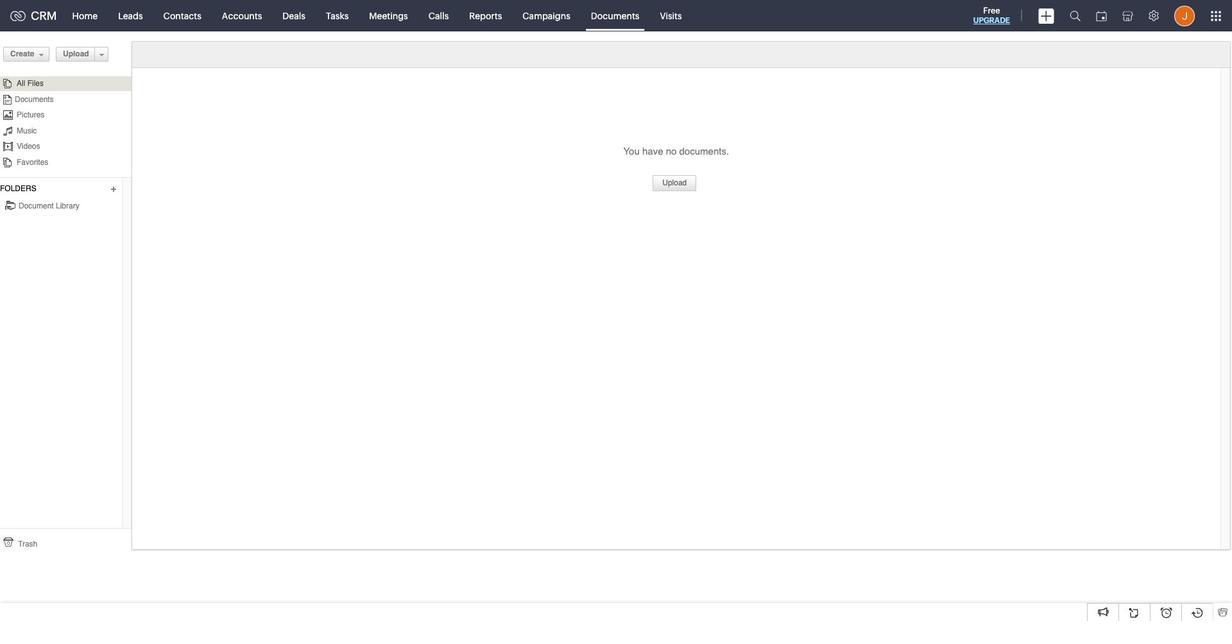 Task type: locate. For each thing, give the bounding box(es) containing it.
contacts link
[[153, 0, 212, 31]]

deals link
[[272, 0, 316, 31]]

home
[[72, 11, 98, 21]]

profile element
[[1167, 0, 1203, 31]]

leads
[[118, 11, 143, 21]]

visits link
[[650, 0, 693, 31]]

accounts
[[222, 11, 262, 21]]

visits
[[660, 11, 682, 21]]

create menu image
[[1039, 8, 1055, 23]]

accounts link
[[212, 0, 272, 31]]

free
[[984, 6, 1001, 15]]

tasks
[[326, 11, 349, 21]]

meetings link
[[359, 0, 418, 31]]

crm
[[31, 9, 57, 22]]

leads link
[[108, 0, 153, 31]]

search element
[[1063, 0, 1089, 31]]

search image
[[1070, 10, 1081, 21]]

home link
[[62, 0, 108, 31]]

campaigns link
[[513, 0, 581, 31]]

documents link
[[581, 0, 650, 31]]

campaigns
[[523, 11, 571, 21]]

documents
[[591, 11, 640, 21]]

crm link
[[10, 9, 57, 22]]

calendar image
[[1097, 11, 1107, 21]]

reports link
[[459, 0, 513, 31]]

deals
[[283, 11, 306, 21]]



Task type: vqa. For each thing, say whether or not it's contained in the screenshot.
Search element
yes



Task type: describe. For each thing, give the bounding box(es) containing it.
profile image
[[1175, 5, 1195, 26]]

reports
[[469, 11, 502, 21]]

meetings
[[369, 11, 408, 21]]

contacts
[[163, 11, 201, 21]]

calls link
[[418, 0, 459, 31]]

create menu element
[[1031, 0, 1063, 31]]

upgrade
[[974, 16, 1011, 25]]

logo image
[[10, 11, 26, 21]]

tasks link
[[316, 0, 359, 31]]

free upgrade
[[974, 6, 1011, 25]]

calls
[[429, 11, 449, 21]]



